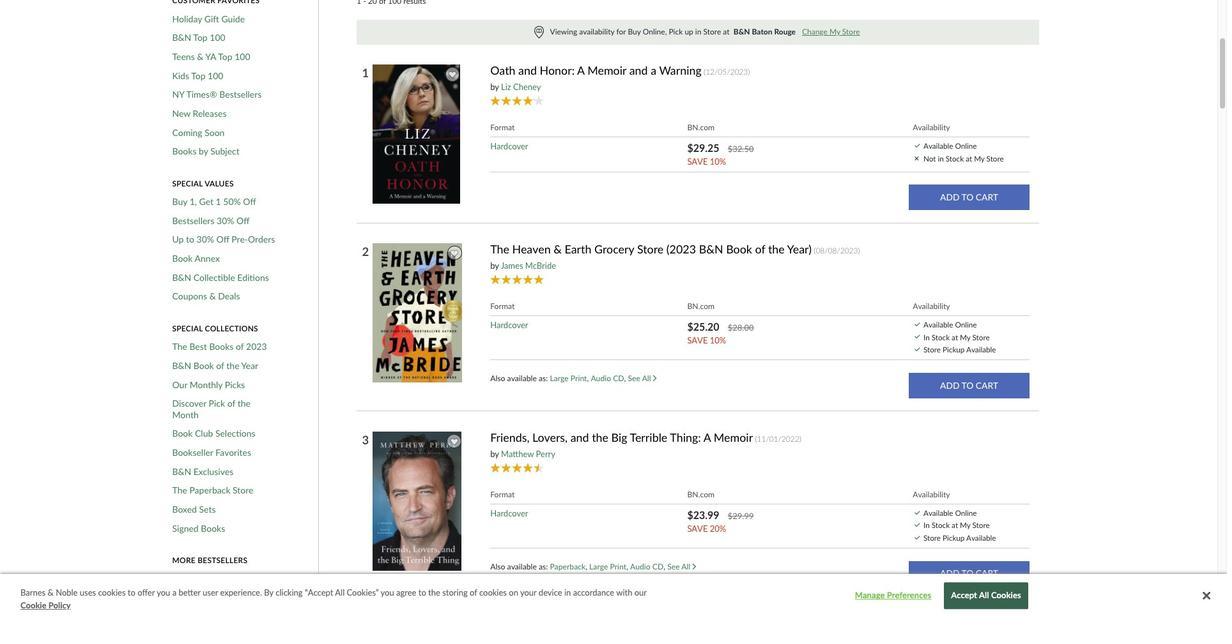 Task type: describe. For each thing, give the bounding box(es) containing it.
bookseller
[[172, 447, 213, 458]]

hardcover for friends,
[[490, 509, 528, 519]]

signed books link
[[172, 523, 225, 534]]

100 inside the kids top 100 link
[[208, 70, 223, 81]]

cheney
[[513, 82, 541, 92]]

in stock at my store for (11/01/2022)
[[924, 521, 990, 530]]

books by subject link
[[172, 146, 240, 157]]

oath and honor: a memoir and a warning (12/05/2023) by liz cheney
[[490, 63, 750, 92]]

discover pick of the month
[[172, 398, 250, 420]]

as: for paperback
[[539, 562, 548, 572]]

check image for in
[[915, 524, 920, 528]]

the paperback store link
[[172, 485, 253, 497]]

0 vertical spatial buy
[[628, 27, 641, 36]]

accordance
[[573, 588, 614, 598]]

0 vertical spatial audio cd link
[[591, 374, 624, 383]]

coupons
[[172, 291, 207, 302]]

2 cookies from the left
[[479, 588, 507, 598]]

cookie
[[20, 600, 46, 611]]

hardcover bestsellers
[[172, 593, 257, 603]]

the for paperback
[[172, 485, 187, 496]]

(08/08/2023)
[[814, 246, 860, 256]]

device
[[539, 588, 562, 598]]

1 horizontal spatial large print link
[[589, 562, 626, 572]]

1,
[[190, 196, 197, 207]]

0 horizontal spatial large print link
[[550, 374, 587, 383]]

deals
[[218, 291, 240, 302]]

2023
[[246, 341, 267, 352]]

a inside oath and honor: a memoir and a warning (12/05/2023) by liz cheney
[[651, 63, 656, 77]]

teens & ya top 100
[[172, 51, 250, 62]]

grocery
[[594, 242, 634, 256]]

2 vertical spatial off
[[216, 234, 229, 245]]

the heaven & earth grocery store (2023 b&n book of the year) link
[[490, 242, 812, 256]]

by down coming soon link
[[199, 146, 208, 157]]

up
[[172, 234, 184, 245]]

1 cookies from the left
[[98, 588, 126, 598]]

user
[[203, 588, 218, 598]]

also available as: paperback , large print , audio cd ,
[[490, 562, 667, 572]]

$28.00 save 10%
[[687, 323, 754, 346]]

not in stock at my store
[[924, 154, 1004, 163]]

paperback link
[[550, 562, 586, 572]]

in stock at my store for of
[[924, 333, 990, 342]]

0 horizontal spatial see all link
[[628, 374, 657, 383]]

annex
[[195, 253, 220, 264]]

check image for store
[[915, 348, 920, 352]]

availability for (12/05/2023)
[[913, 123, 950, 132]]

available for paperback
[[507, 562, 537, 572]]

1 vertical spatial cd
[[652, 562, 664, 572]]

0 horizontal spatial audio
[[591, 374, 611, 383]]

$28.00
[[728, 323, 754, 333]]

30% inside up to 30% off pre-orders link
[[197, 234, 214, 245]]

james mcbride link
[[501, 261, 556, 271]]

thing:
[[670, 431, 701, 445]]

0 vertical spatial stock
[[946, 154, 964, 163]]

manage
[[855, 591, 885, 601]]

2 b&n top 100 from the top
[[172, 574, 225, 585]]

hardcover link for the
[[490, 320, 528, 330]]

top for the kids top 100 link
[[191, 70, 206, 81]]

special for buy
[[172, 179, 203, 188]]

format for the
[[490, 302, 515, 311]]

friends, lovers, and the big terrible thing: a memoir (11/01/2022) by matthew perry
[[490, 431, 801, 459]]

barnes & noble uses cookies to offer you a better user experience. by clicking "accept all cookies" you agree to the storing of cookies on your device in accordance with our cookie policy
[[20, 588, 647, 611]]

(12/05/2023)
[[704, 67, 750, 77]]

$29.99
[[728, 511, 754, 521]]

friends, lovers, and the big terrible thing: a memoir image
[[372, 431, 465, 572]]

ny
[[172, 89, 184, 100]]

bestsellers down 1, at the top
[[172, 215, 214, 226]]

better
[[179, 588, 201, 598]]

all left right image at the right bottom of the page
[[682, 562, 690, 572]]

signed books
[[172, 523, 225, 534]]

0 vertical spatial my store
[[974, 154, 1004, 163]]

more
[[172, 556, 196, 566]]

kids
[[172, 70, 189, 81]]

top right ya
[[218, 51, 232, 62]]

30% inside 'bestsellers 30% off' link
[[217, 215, 234, 226]]

b&n for b&n exclusives link
[[172, 466, 191, 477]]

up to 30% off pre-orders link
[[172, 234, 275, 245]]

memoir inside oath and honor: a memoir and a warning (12/05/2023) by liz cheney
[[587, 63, 626, 77]]

1 vertical spatial audio
[[630, 562, 650, 572]]

1 vertical spatial large
[[589, 562, 608, 572]]

also for also available as: paperback , large print , audio cd ,
[[490, 562, 505, 572]]

see all for right icon at the right bottom of page
[[628, 374, 653, 383]]

the for pick
[[238, 398, 250, 409]]

friends,
[[490, 431, 530, 445]]

1 vertical spatial buy
[[172, 196, 187, 207]]

1 vertical spatial paperback
[[550, 562, 586, 572]]

of inside the heaven & earth grocery store (2023 b&n book of the year) (08/08/2023) by james mcbride
[[755, 242, 765, 256]]

available for large
[[507, 374, 537, 383]]

bopis small image
[[534, 26, 544, 38]]

month
[[172, 410, 199, 420]]

$25.20 link
[[687, 321, 719, 333]]

bestsellers 30% off
[[172, 215, 250, 226]]

pre-
[[232, 234, 248, 245]]

sets
[[199, 504, 216, 515]]

$29.25
[[687, 142, 719, 154]]

b&n for b&n book of the year link
[[172, 360, 191, 371]]

viewing
[[550, 27, 577, 36]]

$23.99
[[687, 509, 719, 521]]

noble
[[56, 588, 78, 598]]

0 vertical spatial in
[[695, 27, 701, 36]]

hardcover for the
[[490, 320, 528, 330]]

100 up user
[[210, 574, 225, 585]]

1 horizontal spatial audio cd link
[[630, 562, 664, 572]]

collectible
[[194, 272, 235, 283]]

teens
[[172, 51, 195, 62]]

$23.99 link
[[687, 509, 719, 521]]

top for 1st b&n top 100 link from the top
[[193, 32, 208, 43]]

all inside barnes & noble uses cookies to offer you a better user experience. by clicking "accept all cookies" you agree to the storing of cookies on your device in accordance with our cookie policy
[[335, 588, 345, 598]]

(11/01/2022)
[[755, 434, 801, 444]]

online for memoir
[[955, 509, 977, 518]]

10% for b&n
[[710, 336, 726, 346]]

2 horizontal spatial and
[[629, 63, 648, 77]]

hardcover link for friends,
[[490, 509, 528, 519]]

more bestsellers
[[172, 556, 248, 566]]

2 b&n top 100 link from the top
[[172, 574, 225, 585]]

close modal image
[[915, 156, 919, 160]]

discover pick of the month link
[[172, 398, 278, 421]]

ny times® bestsellers link
[[172, 89, 262, 100]]

the for book
[[226, 360, 239, 371]]

perry
[[536, 449, 555, 459]]

clicking
[[276, 588, 303, 598]]

bestsellers up user
[[198, 556, 248, 566]]

availability
[[579, 27, 614, 36]]

online,
[[643, 27, 667, 36]]

oath and honor: a memoir and a warning image
[[372, 64, 463, 205]]

up
[[685, 27, 693, 36]]

holiday gift guide
[[172, 13, 245, 24]]

1 horizontal spatial pick
[[669, 27, 683, 36]]

1 vertical spatial off
[[237, 215, 250, 226]]

a inside "friends, lovers, and the big terrible thing: a memoir (11/01/2022) by matthew perry"
[[704, 431, 711, 445]]

barnes
[[20, 588, 46, 598]]

0 horizontal spatial large
[[550, 374, 569, 383]]

values
[[205, 179, 234, 188]]

available for book
[[924, 320, 953, 329]]

available for memoir
[[924, 509, 953, 518]]

my
[[830, 27, 840, 36]]

b&n inside the heaven & earth grocery store (2023 b&n book of the year) (08/08/2023) by james mcbride
[[699, 242, 723, 256]]

my store for friends, lovers, and the big terrible thing: a memoir
[[960, 521, 990, 530]]

james
[[501, 261, 523, 271]]

viewing availability for buy online, pick up in store at b&n baton rouge change my store
[[550, 27, 860, 36]]

oath and honor: a memoir and a warning link
[[490, 63, 702, 78]]

orders
[[248, 234, 275, 245]]

stock for the heaven & earth grocery store (2023 b&n book of the year)
[[932, 333, 950, 342]]

by inside "friends, lovers, and the big terrible thing: a memoir (11/01/2022) by matthew perry"
[[490, 449, 499, 459]]

the inside the heaven & earth grocery store (2023 b&n book of the year) (08/08/2023) by james mcbride
[[768, 242, 785, 256]]

by inside the heaven & earth grocery store (2023 b&n book of the year) (08/08/2023) by james mcbride
[[490, 261, 499, 271]]

3 check image from the top
[[915, 511, 920, 515]]

2 check image from the top
[[915, 335, 920, 339]]

book inside book annex link
[[172, 253, 193, 264]]

the for lovers,
[[592, 431, 608, 445]]

the inside barnes & noble uses cookies to offer you a better user experience. by clicking "accept all cookies" you agree to the storing of cookies on your device in accordance with our cookie policy
[[428, 588, 440, 598]]

coming soon
[[172, 127, 225, 138]]

& for ya
[[197, 51, 203, 62]]

bestsellers 30% off link
[[172, 215, 250, 226]]

b&n book of the year
[[172, 360, 258, 371]]

coming
[[172, 127, 202, 138]]

2 horizontal spatial to
[[419, 588, 426, 598]]

online for book
[[955, 320, 977, 329]]

the for best
[[172, 341, 187, 352]]

1 horizontal spatial see all link
[[667, 562, 696, 572]]

& for deals
[[209, 291, 216, 302]]

in for of
[[924, 333, 930, 342]]

format for friends,
[[490, 490, 515, 500]]

0 vertical spatial paperback
[[189, 485, 230, 496]]

liz cheney link
[[501, 82, 541, 92]]

of inside discover pick of the month
[[227, 398, 235, 409]]

$32.50 save 10%
[[687, 144, 754, 167]]

0 horizontal spatial 1
[[216, 196, 221, 207]]

store pickup available for of
[[924, 345, 996, 354]]

your
[[520, 588, 537, 598]]

picks
[[225, 379, 245, 390]]

our monthly picks
[[172, 379, 245, 390]]

1 horizontal spatial print
[[610, 562, 626, 572]]

2 vertical spatial books
[[201, 523, 225, 534]]

guide
[[221, 13, 245, 24]]

1 horizontal spatial 1
[[362, 66, 369, 80]]

"accept
[[305, 588, 333, 598]]

available online for memoir
[[924, 509, 977, 518]]

& inside the heaven & earth grocery store (2023 b&n book of the year) (08/08/2023) by james mcbride
[[554, 242, 562, 256]]

earth
[[565, 242, 592, 256]]



Task type: vqa. For each thing, say whether or not it's contained in the screenshot.
Collections
yes



Task type: locate. For each thing, give the bounding box(es) containing it.
1 vertical spatial also
[[490, 562, 505, 572]]

of
[[755, 242, 765, 256], [236, 341, 244, 352], [216, 360, 224, 371], [227, 398, 235, 409], [470, 588, 477, 598]]

book down the up
[[172, 253, 193, 264]]

books
[[172, 146, 197, 157], [209, 341, 234, 352], [201, 523, 225, 534]]

2 horizontal spatial in
[[938, 154, 944, 163]]

1 vertical spatial 10%
[[710, 336, 726, 346]]

special collections
[[172, 324, 258, 334]]

3 check image from the top
[[915, 524, 920, 528]]

0 vertical spatial available
[[507, 374, 537, 383]]

0 horizontal spatial a
[[577, 63, 585, 77]]

in right device
[[564, 588, 571, 598]]

hardcover for oath
[[490, 141, 528, 152]]

for
[[616, 27, 626, 36]]

bookseller favorites link
[[172, 447, 251, 459]]

in right not
[[938, 154, 944, 163]]

0 vertical spatial off
[[243, 196, 256, 207]]

3
[[362, 433, 369, 447]]

soon
[[205, 127, 225, 138]]

cd left right image at the right bottom of the page
[[652, 562, 664, 572]]

1 available online from the top
[[924, 141, 977, 150]]

the left "best"
[[172, 341, 187, 352]]

hardcover down the "matthew"
[[490, 509, 528, 519]]

cd
[[613, 374, 624, 383], [652, 562, 664, 572]]

0 horizontal spatial buy
[[172, 196, 187, 207]]

all inside button
[[979, 591, 989, 601]]

1 as: from the top
[[539, 374, 548, 383]]

0 horizontal spatial paperback
[[189, 485, 230, 496]]

in for (11/01/2022)
[[924, 521, 930, 530]]

10% inside $32.50 save 10%
[[710, 157, 726, 167]]

1 horizontal spatial see
[[667, 562, 680, 572]]

store pickup available for (11/01/2022)
[[924, 534, 996, 543]]

b&n top 100 down holiday gift guide link
[[172, 32, 225, 43]]

exclusives
[[194, 466, 233, 477]]

book inside book club selections link
[[172, 428, 193, 439]]

top right kids
[[191, 70, 206, 81]]

special for the
[[172, 324, 203, 334]]

1 vertical spatial in
[[938, 154, 944, 163]]

the heaven & earth grocery store (2023 b&n book of the year) (08/08/2023) by james mcbride
[[490, 242, 860, 271]]

0 vertical spatial pick
[[669, 27, 683, 36]]

3 online from the top
[[955, 509, 977, 518]]

the down picks
[[238, 398, 250, 409]]

format for oath
[[490, 123, 515, 132]]

3 available online from the top
[[924, 509, 977, 518]]

all
[[642, 374, 651, 383], [682, 562, 690, 572], [335, 588, 345, 598], [979, 591, 989, 601]]

policy
[[48, 600, 71, 611]]

0 vertical spatial also
[[490, 374, 505, 383]]

large up accordance
[[589, 562, 608, 572]]

2
[[362, 245, 369, 259]]

all left right icon at the right bottom of page
[[642, 374, 651, 383]]

the inside the heaven & earth grocery store (2023 b&n book of the year) (08/08/2023) by james mcbride
[[490, 242, 509, 256]]

new
[[172, 108, 190, 119]]

1 vertical spatial 1
[[216, 196, 221, 207]]

the best books of 2023 link
[[172, 341, 267, 353]]

2 bn.com from the top
[[687, 302, 715, 311]]

region containing viewing availability for buy online, pick up in store at
[[357, 20, 1039, 45]]

1 hardcover link from the top
[[490, 141, 528, 152]]

right image
[[653, 375, 657, 382]]

off
[[243, 196, 256, 207], [237, 215, 250, 226], [216, 234, 229, 245]]

1 available from the top
[[507, 374, 537, 383]]

1 horizontal spatial you
[[381, 588, 394, 598]]

1 vertical spatial the
[[172, 341, 187, 352]]

see all link up "terrible"
[[628, 374, 657, 383]]

favorites
[[216, 447, 251, 458]]

1 vertical spatial books
[[209, 341, 234, 352]]

30% up up to 30% off pre-orders
[[217, 215, 234, 226]]

print
[[571, 374, 587, 383], [610, 562, 626, 572]]

boxed
[[172, 504, 197, 515]]

pickup for (11/01/2022)
[[943, 534, 965, 543]]

hardcover link down james
[[490, 320, 528, 330]]

bn.com for warning
[[687, 123, 715, 132]]

boxed sets
[[172, 504, 216, 515]]

see left right icon at the right bottom of page
[[628, 374, 640, 383]]

b&n up teens
[[172, 32, 191, 43]]

save down $29.25 link
[[687, 157, 708, 167]]

in
[[695, 27, 701, 36], [938, 154, 944, 163], [564, 588, 571, 598]]

available up 'your'
[[507, 562, 537, 572]]

top for 1st b&n top 100 link from the bottom
[[193, 574, 208, 585]]

a inside barnes & noble uses cookies to offer you a better user experience. by clicking "accept all cookies" you agree to the storing of cookies on your device in accordance with our cookie policy
[[172, 588, 176, 598]]

1 horizontal spatial see all
[[667, 562, 692, 572]]

memoir inside "friends, lovers, and the big terrible thing: a memoir (11/01/2022) by matthew perry"
[[714, 431, 753, 445]]

audio cd link left right icon at the right bottom of page
[[591, 374, 624, 383]]

a left better
[[172, 588, 176, 598]]

0 horizontal spatial print
[[571, 374, 587, 383]]

by inside oath and honor: a memoir and a warning (12/05/2023) by liz cheney
[[490, 82, 499, 92]]

1 vertical spatial b&n top 100
[[172, 574, 225, 585]]

the inside discover pick of the month
[[238, 398, 250, 409]]

paperback
[[189, 485, 230, 496], [550, 562, 586, 572]]

0 vertical spatial print
[[571, 374, 587, 383]]

1 vertical spatial check image
[[915, 348, 920, 352]]

pickup for of
[[943, 345, 965, 354]]

0 vertical spatial see all link
[[628, 374, 657, 383]]

2 available from the top
[[507, 562, 537, 572]]

the paperback store
[[172, 485, 253, 496]]

top down holiday gift guide link
[[193, 32, 208, 43]]

and right lovers, on the bottom of page
[[571, 431, 589, 445]]

book right (2023
[[726, 242, 752, 256]]

large
[[550, 374, 569, 383], [589, 562, 608, 572]]

b&n inside "link"
[[172, 272, 191, 283]]

10% inside $28.00 save 10%
[[710, 336, 726, 346]]

1 vertical spatial special
[[172, 324, 203, 334]]

book down month on the left bottom of page
[[172, 428, 193, 439]]

1 horizontal spatial paperback
[[550, 562, 586, 572]]

0 vertical spatial audio
[[591, 374, 611, 383]]

region
[[357, 20, 1039, 45]]

b&n right (2023
[[699, 242, 723, 256]]

buy right for
[[628, 27, 641, 36]]

off right 50%
[[243, 196, 256, 207]]

save for a
[[687, 524, 708, 534]]

see all down $23.99 link
[[667, 562, 692, 572]]

1 availability from the top
[[913, 123, 950, 132]]

buy left 1, at the top
[[172, 196, 187, 207]]

heaven
[[512, 242, 551, 256]]

buy 1, get 1 50% off link
[[172, 196, 256, 207]]

100 down gift
[[210, 32, 225, 43]]

see for the leftmost see all link
[[628, 374, 640, 383]]

2 save from the top
[[687, 336, 708, 346]]

save down $23.99 link
[[687, 524, 708, 534]]

b&n top 100 up better
[[172, 574, 225, 585]]

2 vertical spatial bn.com
[[687, 490, 715, 500]]

save for warning
[[687, 157, 708, 167]]

0 vertical spatial hardcover link
[[490, 141, 528, 152]]

my store for the heaven & earth grocery store (2023 b&n book of the year)
[[960, 333, 990, 342]]

paperback up device
[[550, 562, 586, 572]]

a right honor:
[[577, 63, 585, 77]]

hardcover link for oath
[[490, 141, 528, 152]]

3 save from the top
[[687, 524, 708, 534]]

3 hardcover link from the top
[[490, 509, 528, 519]]

and up cheney
[[518, 63, 537, 77]]

0 vertical spatial books
[[172, 146, 197, 157]]

1 horizontal spatial 30%
[[217, 215, 234, 226]]

1 10% from the top
[[710, 157, 726, 167]]

1 check image from the top
[[915, 144, 920, 148]]

bn.com up $29.25 at top right
[[687, 123, 715, 132]]

top up user
[[193, 574, 208, 585]]

signed
[[172, 523, 199, 534]]

see for see all link to the right
[[667, 562, 680, 572]]

off up pre-
[[237, 215, 250, 226]]

1 vertical spatial b&n top 100 link
[[172, 574, 225, 585]]

b&n for b&n collectible editions "link"
[[172, 272, 191, 283]]

2 vertical spatial availability
[[913, 490, 950, 500]]

cd left right icon at the right bottom of page
[[613, 374, 624, 383]]

best
[[189, 341, 207, 352]]

0 vertical spatial online
[[955, 141, 977, 150]]

0 horizontal spatial to
[[128, 588, 135, 598]]

lovers,
[[532, 431, 568, 445]]

a inside oath and honor: a memoir and a warning (12/05/2023) by liz cheney
[[577, 63, 585, 77]]

100 right ya
[[235, 51, 250, 62]]

1 online from the top
[[955, 141, 977, 150]]

large print link up accordance
[[589, 562, 626, 572]]

& up cookie policy link
[[48, 588, 54, 598]]

check image
[[915, 323, 920, 327], [915, 335, 920, 339], [915, 511, 920, 515], [915, 536, 920, 540]]

1 you from the left
[[157, 588, 170, 598]]

2 also from the top
[[490, 562, 505, 572]]

check image
[[915, 144, 920, 148], [915, 348, 920, 352], [915, 524, 920, 528]]

bn.com for a
[[687, 490, 715, 500]]

book inside the heaven & earth grocery store (2023 b&n book of the year) (08/08/2023) by james mcbride
[[726, 242, 752, 256]]

bestsellers left by
[[215, 593, 257, 603]]

a right thing:
[[704, 431, 711, 445]]

special
[[172, 179, 203, 188], [172, 324, 203, 334]]

b&n exclusives link
[[172, 466, 233, 478]]

2 10% from the top
[[710, 336, 726, 346]]

accept all cookies button
[[944, 583, 1028, 610]]

as: for large
[[539, 374, 548, 383]]

books down special collections
[[209, 341, 234, 352]]

hardcover
[[490, 141, 528, 152], [490, 320, 528, 330], [490, 509, 528, 519], [172, 593, 213, 603]]

1 horizontal spatial buy
[[628, 27, 641, 36]]

pick
[[669, 27, 683, 36], [209, 398, 225, 409]]

as: up lovers, on the bottom of page
[[539, 374, 548, 383]]

as: left paperback link
[[539, 562, 548, 572]]

2 vertical spatial available online
[[924, 509, 977, 518]]

the up boxed
[[172, 485, 187, 496]]

save down $25.20 link
[[687, 336, 708, 346]]

bn.com up $25.20
[[687, 302, 715, 311]]

all right accept
[[979, 591, 989, 601]]

pick inside discover pick of the month
[[209, 398, 225, 409]]

agree
[[396, 588, 416, 598]]

of left 2023
[[236, 341, 244, 352]]

book annex
[[172, 253, 220, 264]]

of down picks
[[227, 398, 235, 409]]

holiday
[[172, 13, 202, 24]]

2 vertical spatial online
[[955, 509, 977, 518]]

1 in stock at my store from the top
[[924, 333, 990, 342]]

see left right image at the right bottom of the page
[[667, 562, 680, 572]]

the left storing
[[428, 588, 440, 598]]

save for b&n
[[687, 336, 708, 346]]

b&n up our
[[172, 360, 191, 371]]

2 pickup from the top
[[943, 534, 965, 543]]

to right agree
[[419, 588, 426, 598]]

privacy alert dialog
[[0, 575, 1227, 619]]

1 vertical spatial available
[[507, 562, 537, 572]]

2 vertical spatial check image
[[915, 524, 920, 528]]

3 format from the top
[[490, 490, 515, 500]]

2 check image from the top
[[915, 348, 920, 352]]

the inside "friends, lovers, and the big terrible thing: a memoir (11/01/2022) by matthew perry"
[[592, 431, 608, 445]]

save inside $29.99 save 20%
[[687, 524, 708, 534]]

available online for (12/05/2023)
[[924, 141, 977, 150]]

in
[[924, 333, 930, 342], [924, 521, 930, 530]]

rouge
[[774, 27, 796, 36]]

hardcover link down the "matthew"
[[490, 509, 528, 519]]

2 store pickup available from the top
[[924, 534, 996, 543]]

coupons & deals
[[172, 291, 240, 302]]

book club selections link
[[172, 428, 255, 440]]

up to 30% off pre-orders
[[172, 234, 275, 245]]

2 vertical spatial in
[[564, 588, 571, 598]]

bestsellers up the releases
[[219, 89, 262, 100]]

of down "the best books of 2023" link
[[216, 360, 224, 371]]

0 vertical spatial large print link
[[550, 374, 587, 383]]

1 b&n top 100 link from the top
[[172, 32, 225, 43]]

1 horizontal spatial cookies
[[479, 588, 507, 598]]

2 in stock at my store from the top
[[924, 521, 990, 530]]

0 horizontal spatial cd
[[613, 374, 624, 383]]

ny times® bestsellers
[[172, 89, 262, 100]]

2 in from the top
[[924, 521, 930, 530]]

liz
[[501, 82, 511, 92]]

0 vertical spatial cd
[[613, 374, 624, 383]]

1 horizontal spatial and
[[571, 431, 589, 445]]

2 you from the left
[[381, 588, 394, 598]]

discover
[[172, 398, 206, 409]]

large up lovers, on the bottom of page
[[550, 374, 569, 383]]

1 vertical spatial a
[[172, 588, 176, 598]]

3 bn.com from the top
[[687, 490, 715, 500]]

0 vertical spatial in
[[924, 333, 930, 342]]

0 horizontal spatial and
[[518, 63, 537, 77]]

0 vertical spatial 30%
[[217, 215, 234, 226]]

& inside barnes & noble uses cookies to offer you a better user experience. by clicking "accept all cookies" you agree to the storing of cookies on your device in accordance with our cookie policy
[[48, 588, 54, 598]]

1 vertical spatial audio cd link
[[630, 562, 664, 572]]

hardcover link down the liz
[[490, 141, 528, 152]]

b&n top 100 link down holiday gift guide link
[[172, 32, 225, 43]]

1 b&n top 100 from the top
[[172, 32, 225, 43]]

b&n collectible editions
[[172, 272, 269, 283]]

by left james
[[490, 261, 499, 271]]

editions
[[237, 272, 269, 283]]

10% for warning
[[710, 157, 726, 167]]

& for noble
[[48, 588, 54, 598]]

see all for right image at the right bottom of the page
[[667, 562, 692, 572]]

also for also available as: large print , audio cd ,
[[490, 374, 505, 383]]

1 in from the top
[[924, 333, 930, 342]]

special up "best"
[[172, 324, 203, 334]]

0 vertical spatial memoir
[[587, 63, 626, 77]]

boxed sets link
[[172, 504, 216, 516]]

2 vertical spatial format
[[490, 490, 515, 500]]

1 horizontal spatial large
[[589, 562, 608, 572]]

top
[[193, 32, 208, 43], [218, 51, 232, 62], [191, 70, 206, 81], [193, 574, 208, 585]]

change
[[802, 27, 828, 36]]

available online for book
[[924, 320, 977, 329]]

at
[[723, 27, 730, 36], [966, 154, 972, 163], [952, 333, 958, 342], [952, 521, 958, 530]]

2 hardcover link from the top
[[490, 320, 528, 330]]

1 format from the top
[[490, 123, 515, 132]]

you left agree
[[381, 588, 394, 598]]

1 store pickup available from the top
[[924, 345, 996, 354]]

30%
[[217, 215, 234, 226], [197, 234, 214, 245]]

0 horizontal spatial see all
[[628, 374, 653, 383]]

cookies
[[98, 588, 126, 598], [479, 588, 507, 598]]

b&n up better
[[172, 574, 191, 585]]

1 pickup from the top
[[943, 345, 965, 354]]

2 availability from the top
[[913, 302, 950, 311]]

& inside "link"
[[209, 291, 216, 302]]

memoir down availability
[[587, 63, 626, 77]]

save inside $28.00 save 10%
[[687, 336, 708, 346]]

preferences
[[887, 591, 931, 601]]

1 save from the top
[[687, 157, 708, 167]]

you
[[157, 588, 170, 598], [381, 588, 394, 598]]

availability for book
[[913, 302, 950, 311]]

& left earth
[[554, 242, 562, 256]]

0 vertical spatial as:
[[539, 374, 548, 383]]

book up monthly
[[194, 360, 214, 371]]

books down sets
[[201, 523, 225, 534]]

0 vertical spatial bn.com
[[687, 123, 715, 132]]

b&n for 1st b&n top 100 link from the top
[[172, 32, 191, 43]]

oath
[[490, 63, 516, 77]]

and inside "friends, lovers, and the big terrible thing: a memoir (11/01/2022) by matthew perry"
[[571, 431, 589, 445]]

cookies
[[991, 591, 1021, 601]]

availability
[[913, 123, 950, 132], [913, 302, 950, 311], [913, 490, 950, 500]]

availability for memoir
[[913, 490, 950, 500]]

20%
[[710, 524, 726, 534]]

hardcover down more
[[172, 593, 213, 603]]

0 vertical spatial 1
[[362, 66, 369, 80]]

1
[[362, 66, 369, 80], [216, 196, 221, 207]]

1 check image from the top
[[915, 323, 920, 327]]

audio left right icon at the right bottom of page
[[591, 374, 611, 383]]

paperback up sets
[[189, 485, 230, 496]]

0 vertical spatial format
[[490, 123, 515, 132]]

available up friends,
[[507, 374, 537, 383]]

1 vertical spatial pickup
[[943, 534, 965, 543]]

in inside barnes & noble uses cookies to offer you a better user experience. by clicking "accept all cookies" you agree to the storing of cookies on your device in accordance with our cookie policy
[[564, 588, 571, 598]]

1 vertical spatial as:
[[539, 562, 548, 572]]

0 vertical spatial see
[[628, 374, 640, 383]]

check image for available
[[915, 144, 920, 148]]

$29.99 save 20%
[[687, 511, 754, 534]]

b&n top 100
[[172, 32, 225, 43], [172, 574, 225, 585]]

of inside barnes & noble uses cookies to offer you a better user experience. by clicking "accept all cookies" you agree to the storing of cookies on your device in accordance with our cookie policy
[[470, 588, 477, 598]]

1 bn.com from the top
[[687, 123, 715, 132]]

audio cd link
[[591, 374, 624, 383], [630, 562, 664, 572]]

format down the liz
[[490, 123, 515, 132]]

1 horizontal spatial memoir
[[714, 431, 753, 445]]

10% down $29.25 at top right
[[710, 157, 726, 167]]

1 vertical spatial in stock at my store
[[924, 521, 990, 530]]

format down the "matthew"
[[490, 490, 515, 500]]

stock
[[946, 154, 964, 163], [932, 333, 950, 342], [932, 521, 950, 530]]

100 inside teens & ya top 100 link
[[235, 51, 250, 62]]

1 special from the top
[[172, 179, 203, 188]]

3 availability from the top
[[913, 490, 950, 500]]

pickup
[[943, 345, 965, 354], [943, 534, 965, 543]]

50%
[[223, 196, 241, 207]]

0 vertical spatial store pickup available
[[924, 345, 996, 354]]

audio cd link up our
[[630, 562, 664, 572]]

with
[[616, 588, 632, 598]]

pick down our monthly picks link
[[209, 398, 225, 409]]

4 check image from the top
[[915, 536, 920, 540]]

stock for friends, lovers, and the big terrible thing: a memoir
[[932, 521, 950, 530]]

in right up
[[695, 27, 701, 36]]

1 also from the top
[[490, 374, 505, 383]]

0 vertical spatial a
[[577, 63, 585, 77]]

,
[[587, 374, 589, 383], [624, 374, 626, 383], [586, 562, 587, 572], [626, 562, 628, 572], [664, 562, 665, 572]]

teens & ya top 100 link
[[172, 51, 250, 62]]

1 vertical spatial print
[[610, 562, 626, 572]]

0 vertical spatial availability
[[913, 123, 950, 132]]

the heaven & earth grocery store (2023 b&n book of the year) image
[[372, 243, 465, 383]]

save inside $32.50 save 10%
[[687, 157, 708, 167]]

to left offer
[[128, 588, 135, 598]]

bn.com for b&n
[[687, 302, 715, 311]]

1 vertical spatial pick
[[209, 398, 225, 409]]

2 format from the top
[[490, 302, 515, 311]]

0 horizontal spatial in
[[564, 588, 571, 598]]

available for (12/05/2023)
[[924, 141, 953, 150]]

2 online from the top
[[955, 320, 977, 329]]

0 vertical spatial see all
[[628, 374, 653, 383]]

1 horizontal spatial a
[[651, 63, 656, 77]]

2 special from the top
[[172, 324, 203, 334]]

by down friends,
[[490, 449, 499, 459]]

1 vertical spatial stock
[[932, 333, 950, 342]]

cookies"
[[347, 588, 379, 598]]

$25.20
[[687, 321, 719, 333]]

2 as: from the top
[[539, 562, 548, 572]]

book inside b&n book of the year link
[[194, 360, 214, 371]]

my store
[[974, 154, 1004, 163], [960, 333, 990, 342], [960, 521, 990, 530]]

bn.com up $23.99 link
[[687, 490, 715, 500]]

2 vertical spatial my store
[[960, 521, 990, 530]]

collections
[[205, 324, 258, 334]]

1 horizontal spatial to
[[186, 234, 194, 245]]

see all up "terrible"
[[628, 374, 653, 383]]

b&n for 1st b&n top 100 link from the bottom
[[172, 574, 191, 585]]

special up 1, at the top
[[172, 179, 203, 188]]

as:
[[539, 374, 548, 383], [539, 562, 548, 572]]

& left deals on the left top of the page
[[209, 291, 216, 302]]

also available as: large print , audio cd ,
[[490, 374, 628, 383]]

of left year)
[[755, 242, 765, 256]]

offer
[[138, 588, 155, 598]]

1 vertical spatial memoir
[[714, 431, 753, 445]]

b&n exclusives
[[172, 466, 233, 477]]

1 horizontal spatial in
[[695, 27, 701, 36]]

1 vertical spatial online
[[955, 320, 977, 329]]

0 vertical spatial check image
[[915, 144, 920, 148]]

year)
[[787, 242, 812, 256]]

b&n top 100 link
[[172, 32, 225, 43], [172, 574, 225, 585]]

b&n up coupons
[[172, 272, 191, 283]]

our
[[635, 588, 647, 598]]

online for (12/05/2023)
[[955, 141, 977, 150]]

store inside the heaven & earth grocery store (2023 b&n book of the year) (08/08/2023) by james mcbride
[[637, 242, 664, 256]]

0 vertical spatial 10%
[[710, 157, 726, 167]]

warning
[[659, 63, 702, 77]]

1 vertical spatial hardcover link
[[490, 320, 528, 330]]

10% down $25.20
[[710, 336, 726, 346]]

see all link
[[628, 374, 657, 383], [667, 562, 696, 572]]

1 vertical spatial 30%
[[197, 234, 214, 245]]

books down coming
[[172, 146, 197, 157]]

the left year)
[[768, 242, 785, 256]]

None submit
[[909, 185, 1030, 210], [909, 373, 1030, 399], [909, 562, 1030, 587], [909, 185, 1030, 210], [909, 373, 1030, 399], [909, 562, 1030, 587]]

0 vertical spatial save
[[687, 157, 708, 167]]

right image
[[692, 564, 696, 571]]

0 vertical spatial in stock at my store
[[924, 333, 990, 342]]

memoir left (11/01/2022)
[[714, 431, 753, 445]]

buy 1, get 1 50% off
[[172, 196, 256, 207]]

2 available online from the top
[[924, 320, 977, 329]]

of right storing
[[470, 588, 477, 598]]

1 vertical spatial in
[[924, 521, 930, 530]]

the left big
[[592, 431, 608, 445]]

the for heaven
[[490, 242, 509, 256]]



